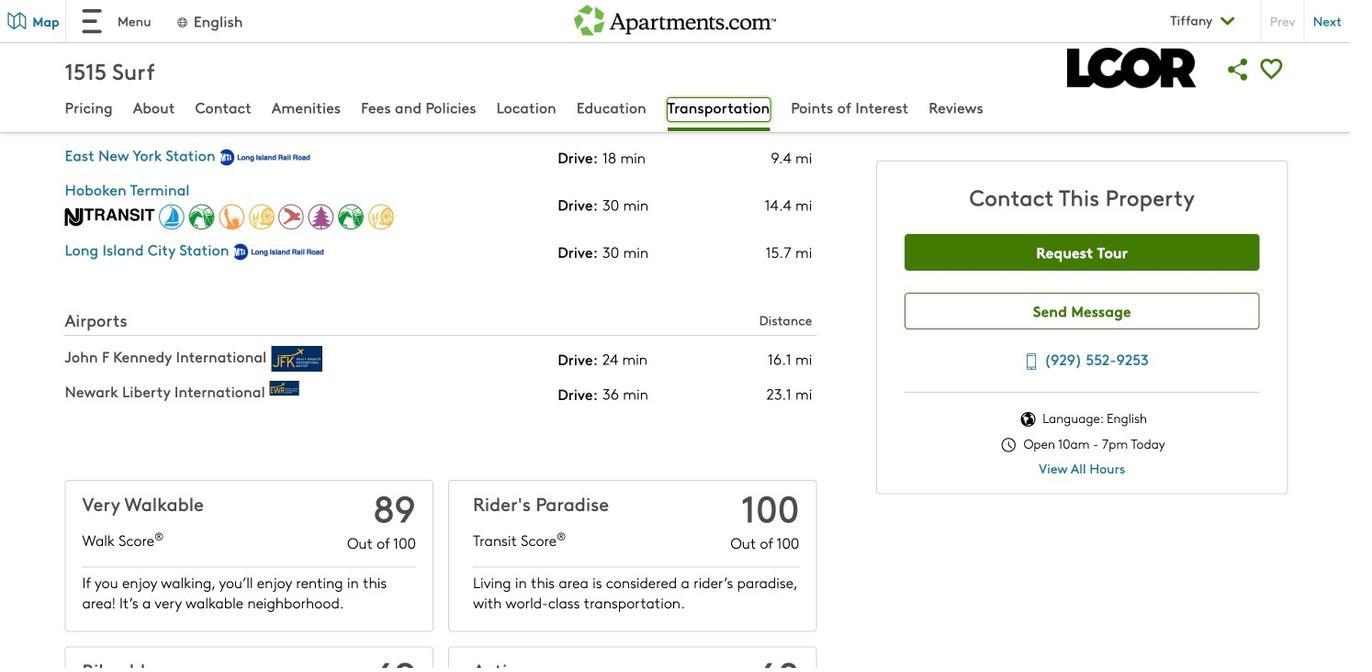 Task type: locate. For each thing, give the bounding box(es) containing it.
newark liberty international image
[[270, 381, 312, 407]]

morris & essex gladstone branch image
[[338, 205, 364, 230]]

morris & essex morristown line image
[[188, 205, 215, 230]]

pascack valley line image
[[308, 205, 334, 230]]

apartments.com logo image
[[574, 0, 776, 35]]

long island rail road image
[[237, 115, 327, 131], [220, 149, 310, 166], [234, 244, 324, 261]]

north jersey coast line image
[[159, 205, 185, 230]]

share listing image
[[1222, 53, 1255, 86]]

1 vertical spatial long island rail road image
[[220, 149, 310, 166]]

bergen county/port jervis line image
[[249, 205, 274, 230]]

raritan valley line image
[[219, 205, 245, 230]]



Task type: describe. For each thing, give the bounding box(es) containing it.
0 vertical spatial long island rail road image
[[237, 115, 327, 131]]

montclair-boonton line image
[[278, 205, 304, 230]]

2 vertical spatial long island rail road image
[[234, 244, 324, 261]]

john f. kennedy international image
[[271, 346, 323, 372]]

nj transit commuter rail image
[[65, 208, 155, 227]]

property management company logo image
[[1067, 48, 1196, 89]]

main/port jervis line image
[[368, 205, 394, 230]]



